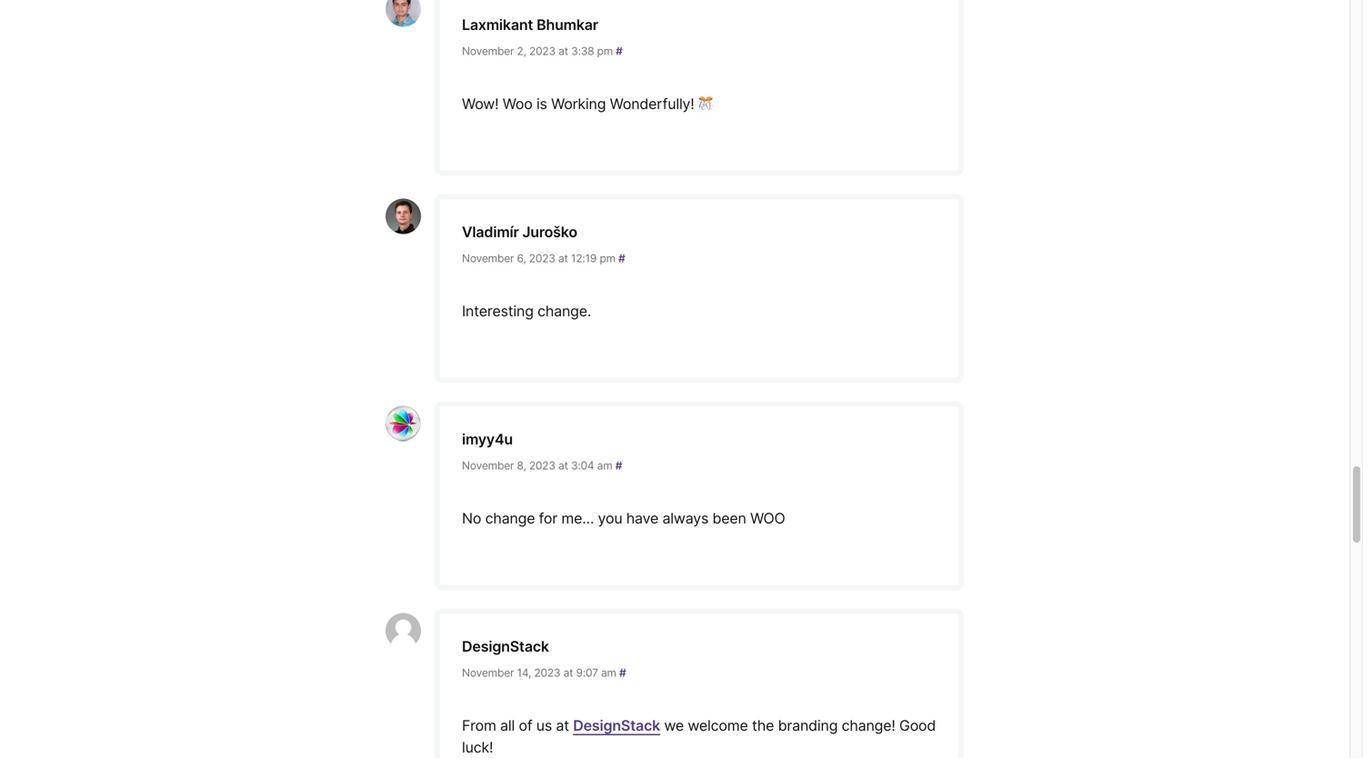 Task type: vqa. For each thing, say whether or not it's contained in the screenshot.
NOVEMBER 6, 2023    AT     12:19 PM #
yes



Task type: locate. For each thing, give the bounding box(es) containing it.
change
[[485, 510, 535, 528]]

# for laxmikant bhumkar
[[616, 45, 623, 58]]

1 november from the top
[[462, 45, 514, 58]]

laxmikant
[[462, 16, 533, 34]]

am
[[597, 459, 613, 473], [601, 667, 617, 680]]

4 november from the top
[[462, 667, 514, 680]]

12:19
[[571, 252, 597, 265]]

14,
[[517, 667, 531, 680]]

good
[[900, 717, 936, 735]]

november
[[462, 45, 514, 58], [462, 252, 514, 265], [462, 459, 514, 473], [462, 667, 514, 680]]

the
[[752, 717, 774, 735]]

wow! woo is working wonderfully! 🎊
[[462, 95, 713, 113]]

0 vertical spatial designstack
[[462, 638, 549, 656]]

wow!
[[462, 95, 499, 113]]

# for designstack
[[619, 667, 626, 680]]

# right "3:04"
[[615, 459, 622, 473]]

pm
[[597, 45, 613, 58], [600, 252, 616, 265]]

november down the vladimír
[[462, 252, 514, 265]]

2 november from the top
[[462, 252, 514, 265]]

november 8, 2023    at     3:04 am #
[[462, 459, 622, 473]]

november left 14,
[[462, 667, 514, 680]]

woo
[[503, 95, 533, 113]]

am for designstack
[[601, 667, 617, 680]]

3:04
[[571, 459, 594, 473]]

# link right 9:07
[[619, 667, 626, 680]]

working
[[551, 95, 606, 113]]

2023
[[529, 45, 556, 58], [529, 252, 556, 265], [529, 459, 556, 473], [534, 667, 561, 680]]

designstack left the we
[[573, 717, 660, 735]]

change.
[[538, 302, 591, 320]]

at for laxmikant bhumkar
[[559, 45, 568, 58]]

1 vertical spatial pm
[[600, 252, 616, 265]]

# link right 12:19
[[619, 252, 625, 265]]

2023 right 8,
[[529, 459, 556, 473]]

am right 9:07
[[601, 667, 617, 680]]

at left "3:04"
[[558, 459, 568, 473]]

designstack link
[[573, 717, 660, 735]]

pm right 12:19
[[600, 252, 616, 265]]

always
[[663, 510, 709, 528]]

at left 3:38
[[559, 45, 568, 58]]

# link
[[616, 45, 623, 58], [619, 252, 625, 265], [615, 459, 622, 473], [619, 667, 626, 680]]

2023 for change.
[[529, 252, 556, 265]]

wonderfully!
[[610, 95, 695, 113]]

0 horizontal spatial designstack
[[462, 638, 549, 656]]

am right "3:04"
[[597, 459, 613, 473]]

pm right 3:38
[[597, 45, 613, 58]]

am for imyy4u
[[597, 459, 613, 473]]

designstack
[[462, 638, 549, 656], [573, 717, 660, 735]]

november 6, 2023    at     12:19 pm #
[[462, 252, 625, 265]]

november 14, 2023    at     9:07 am #
[[462, 667, 626, 680]]

for
[[539, 510, 558, 528]]

# link right "3:04"
[[615, 459, 622, 473]]

2023 right 6,
[[529, 252, 556, 265]]

# right 9:07
[[619, 667, 626, 680]]

# right 3:38
[[616, 45, 623, 58]]

bhumkar
[[537, 16, 598, 34]]

1 vertical spatial designstack
[[573, 717, 660, 735]]

vladimír
[[462, 223, 519, 241]]

we
[[664, 717, 684, 735]]

change!
[[842, 717, 896, 735]]

us
[[536, 717, 552, 735]]

november down imyy4u
[[462, 459, 514, 473]]

designstack up 14,
[[462, 638, 549, 656]]

is
[[537, 95, 547, 113]]

at for designstack
[[564, 667, 573, 680]]

branding
[[778, 717, 838, 735]]

0 vertical spatial am
[[597, 459, 613, 473]]

laxmikant bhumkar
[[462, 16, 598, 34]]

3 november from the top
[[462, 459, 514, 473]]

at left 9:07
[[564, 667, 573, 680]]

2023 for woo
[[529, 45, 556, 58]]

november down laxmikant
[[462, 45, 514, 58]]

at left 12:19
[[558, 252, 568, 265]]

1 vertical spatial am
[[601, 667, 617, 680]]

pm for laxmikant bhumkar
[[597, 45, 613, 58]]

#
[[616, 45, 623, 58], [619, 252, 625, 265], [615, 459, 622, 473], [619, 667, 626, 680]]

2023 right 2,
[[529, 45, 556, 58]]

# right 12:19
[[619, 252, 625, 265]]

# link right 3:38
[[616, 45, 623, 58]]

no
[[462, 510, 481, 528]]

at for imyy4u
[[558, 459, 568, 473]]

0 vertical spatial pm
[[597, 45, 613, 58]]

interesting
[[462, 302, 534, 320]]

at
[[559, 45, 568, 58], [558, 252, 568, 265], [558, 459, 568, 473], [564, 667, 573, 680], [556, 717, 569, 735]]

welcome
[[688, 717, 748, 735]]

8,
[[517, 459, 526, 473]]



Task type: describe. For each thing, give the bounding box(es) containing it.
november for designstack
[[462, 667, 514, 680]]

🎊
[[698, 95, 713, 113]]

9:07
[[576, 667, 598, 680]]

me…
[[562, 510, 594, 528]]

# for vladimír juroško
[[619, 252, 625, 265]]

no change for me… you have always been woo
[[462, 510, 785, 528]]

# link for laxmikant bhumkar
[[616, 45, 623, 58]]

we welcome the branding change! good luck!
[[462, 717, 936, 757]]

2023 for change
[[529, 459, 556, 473]]

at for vladimír juroško
[[558, 252, 568, 265]]

juroško
[[523, 223, 578, 241]]

luck!
[[462, 739, 493, 757]]

of
[[519, 717, 533, 735]]

all
[[500, 717, 515, 735]]

# link for designstack
[[619, 667, 626, 680]]

november for imyy4u
[[462, 459, 514, 473]]

1 horizontal spatial designstack
[[573, 717, 660, 735]]

you
[[598, 510, 623, 528]]

november 2, 2023    at     3:38 pm #
[[462, 45, 623, 58]]

# link for vladimír juroško
[[619, 252, 625, 265]]

from
[[462, 717, 496, 735]]

# for imyy4u
[[615, 459, 622, 473]]

# link for imyy4u
[[615, 459, 622, 473]]

2023 right 14,
[[534, 667, 561, 680]]

interesting change.
[[462, 302, 591, 320]]

from all of us at designstack
[[462, 717, 660, 735]]

2,
[[517, 45, 526, 58]]

november for laxmikant bhumkar
[[462, 45, 514, 58]]

vladimír juroško
[[462, 223, 578, 241]]

imyy4u
[[462, 431, 513, 448]]

pm for vladimír juroško
[[600, 252, 616, 265]]

at right us
[[556, 717, 569, 735]]

woo
[[750, 510, 785, 528]]

6,
[[517, 252, 526, 265]]

been
[[713, 510, 747, 528]]

have
[[626, 510, 659, 528]]

3:38
[[571, 45, 594, 58]]

november for vladimír juroško
[[462, 252, 514, 265]]



